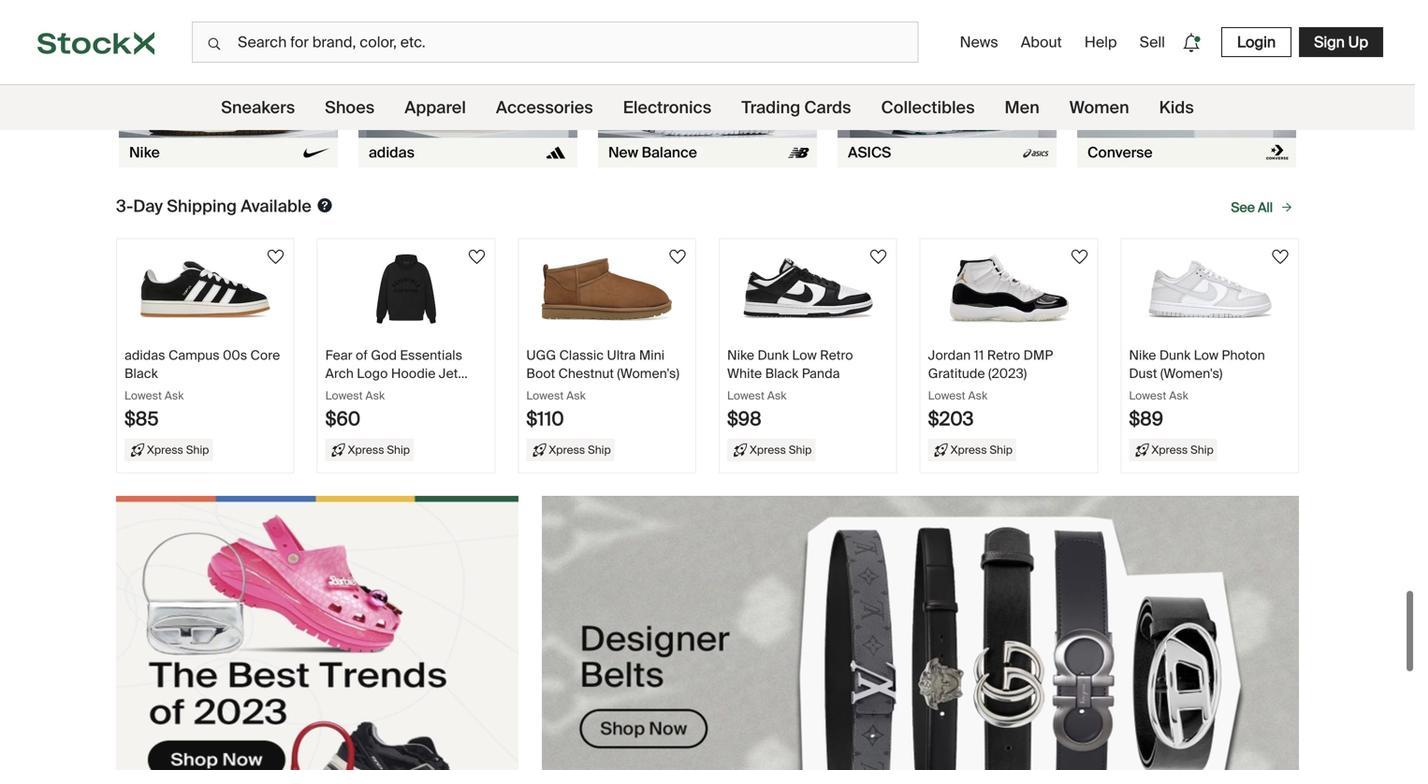 Task type: vqa. For each thing, say whether or not it's contained in the screenshot.


Task type: describe. For each thing, give the bounding box(es) containing it.
ask inside nike dunk low photon dust (women's) lowest ask $89
[[1169, 389, 1188, 403]]

dunk for ask
[[758, 347, 789, 364]]

boot
[[526, 365, 555, 382]]

lowest ask $60
[[325, 389, 385, 431]]

shipping
[[167, 196, 237, 217]]

ship for $110
[[588, 443, 611, 457]]

available
[[241, 196, 312, 217]]

collectibles
[[881, 97, 975, 118]]

3-day shipping available
[[116, 196, 312, 217]]

sign up
[[1314, 32, 1368, 52]]

(women's) inside nike dunk low photon dust (women's) lowest ask $89
[[1160, 365, 1223, 382]]

xpress ship for $203
[[951, 443, 1013, 457]]

follow image for $110
[[666, 246, 689, 268]]

converse.jpg image
[[1077, 18, 1296, 168]]

lowest inside nike dunk low retro white black panda lowest ask $98
[[727, 389, 765, 403]]

$203
[[928, 407, 974, 431]]

designer_beltssecondarya.jpg image
[[542, 496, 1299, 770]]

about link
[[1013, 25, 1070, 59]]

trading cards
[[742, 97, 851, 118]]

$89
[[1129, 407, 1163, 431]]

(2023)
[[988, 365, 1027, 382]]

dust
[[1129, 365, 1157, 382]]

retro inside nike dunk low retro white black panda lowest ask $98
[[820, 347, 853, 364]]

low for $89
[[1194, 347, 1219, 364]]

ship for $85
[[186, 443, 209, 457]]

fear
[[325, 347, 352, 364]]

kids
[[1159, 97, 1194, 118]]

help link
[[1077, 25, 1125, 59]]

nike for $89
[[1129, 347, 1156, 364]]

nike.jpg image
[[119, 18, 338, 168]]

nike dunk low retro white black panda lowest ask $98
[[727, 347, 853, 431]]

fear of god essentials arch logo hoodie jet black
[[325, 347, 462, 400]]

bestofseries_secondaryb_copy_2.jpg image
[[116, 496, 518, 770]]

adidas campus 00s core black image
[[140, 254, 271, 325]]

follow image for $60
[[465, 246, 488, 268]]

xpress for $85
[[147, 443, 183, 457]]

chestnut
[[558, 365, 614, 382]]

campus
[[168, 347, 220, 364]]

essentials
[[400, 347, 462, 364]]

shoes link
[[325, 85, 375, 130]]

Search... search field
[[192, 22, 919, 63]]

see all link
[[1225, 192, 1299, 223]]

ship for $89
[[1191, 443, 1214, 457]]

ask inside the ugg classic ultra mini boot chestnut (women's) lowest ask $110
[[566, 389, 586, 403]]

accessories
[[496, 97, 593, 118]]

xpress for $98
[[750, 443, 786, 457]]

men
[[1005, 97, 1040, 118]]

xpress ship for $60
[[348, 443, 410, 457]]

xpress for $60
[[348, 443, 384, 457]]

nike dunk low photon dust (women's) image
[[1144, 254, 1275, 325]]

lowest inside the ugg classic ultra mini boot chestnut (women's) lowest ask $110
[[526, 389, 564, 403]]

adidas campus 00s core black lowest ask $85
[[124, 347, 280, 431]]

core
[[250, 347, 280, 364]]

xpress for $89
[[1152, 443, 1188, 457]]

ship for $98
[[789, 443, 812, 457]]

panda
[[802, 365, 840, 382]]

see all
[[1231, 199, 1273, 216]]

jet
[[439, 365, 458, 382]]

xpress ship for $110
[[549, 443, 611, 457]]

adidas
[[124, 347, 165, 364]]

(women's) inside the ugg classic ultra mini boot chestnut (women's) lowest ask $110
[[617, 365, 679, 382]]

women
[[1069, 97, 1129, 118]]

trading cards link
[[742, 85, 851, 130]]

lowest inside lowest ask $60
[[325, 389, 363, 403]]

fear of god essentials arch logo hoodie jet black image
[[341, 254, 472, 325]]

logo
[[357, 365, 388, 382]]

asics.jpg image
[[838, 18, 1057, 168]]

women link
[[1069, 85, 1129, 130]]

ask inside jordan 11 retro dmp gratitude (2023) lowest ask $203
[[968, 389, 987, 403]]

white
[[727, 365, 762, 382]]

jordan
[[928, 347, 971, 364]]

stockx logo link
[[0, 0, 192, 84]]

photon
[[1222, 347, 1265, 364]]

shoes
[[325, 97, 375, 118]]

sell
[[1140, 32, 1165, 52]]

follow image for $98
[[867, 246, 890, 268]]

lowest inside adidas campus 00s core black lowest ask $85
[[124, 389, 162, 403]]

11
[[974, 347, 984, 364]]

sneakers
[[221, 97, 295, 118]]

help
[[1085, 32, 1117, 52]]



Task type: locate. For each thing, give the bounding box(es) containing it.
low inside nike dunk low photon dust (women's) lowest ask $89
[[1194, 347, 1219, 364]]

men link
[[1005, 85, 1040, 130]]

xpress ship for $85
[[147, 443, 209, 457]]

xpress for $110
[[549, 443, 585, 457]]

1 horizontal spatial black
[[325, 383, 359, 400]]

1 dunk from the left
[[758, 347, 789, 364]]

3 xpress from the left
[[549, 443, 585, 457]]

1 horizontal spatial follow image
[[867, 246, 890, 268]]

trading
[[742, 97, 800, 118]]

mini
[[639, 347, 665, 364]]

follow image for $203
[[1068, 246, 1091, 268]]

xpress ship down $110 at the bottom left of page
[[549, 443, 611, 457]]

(women's) right dust
[[1160, 365, 1223, 382]]

notification unread icon image
[[1178, 30, 1204, 56]]

ask inside nike dunk low retro white black panda lowest ask $98
[[767, 389, 787, 403]]

6 ask from the left
[[1169, 389, 1188, 403]]

black down adidas
[[124, 365, 158, 382]]

about
[[1021, 32, 1062, 52]]

god
[[371, 347, 397, 364]]

2 dunk from the left
[[1159, 347, 1191, 364]]

xpress for $203
[[951, 443, 987, 457]]

1 xpress ship from the left
[[147, 443, 209, 457]]

nike
[[727, 347, 754, 364], [1129, 347, 1156, 364]]

dunk inside nike dunk low retro white black panda lowest ask $98
[[758, 347, 789, 364]]

day
[[133, 196, 163, 217]]

low
[[792, 347, 817, 364], [1194, 347, 1219, 364]]

lowest up $85
[[124, 389, 162, 403]]

4 lowest from the left
[[727, 389, 765, 403]]

1 horizontal spatial retro
[[987, 347, 1020, 364]]

kids link
[[1159, 85, 1194, 130]]

3 ship from the left
[[588, 443, 611, 457]]

ask inside lowest ask $60
[[366, 389, 385, 403]]

6 lowest from the left
[[1129, 389, 1166, 403]]

gratitude
[[928, 365, 985, 382]]

3 follow image from the left
[[1068, 246, 1091, 268]]

follow image for $89
[[1269, 246, 1292, 268]]

low up panda
[[792, 347, 817, 364]]

ugg classic ultra mini boot chestnut (women's) lowest ask $110
[[526, 347, 679, 431]]

apparel link
[[405, 85, 466, 130]]

ship down the ugg classic ultra mini boot chestnut (women's) lowest ask $110 on the left of page
[[588, 443, 611, 457]]

ultra
[[607, 347, 636, 364]]

low for ask
[[792, 347, 817, 364]]

see
[[1231, 199, 1255, 216]]

xpress ship for $89
[[1152, 443, 1214, 457]]

1 follow image from the left
[[265, 246, 287, 268]]

1 xpress from the left
[[147, 443, 183, 457]]

xpress ship down $98
[[750, 443, 812, 457]]

low inside nike dunk low retro white black panda lowest ask $98
[[792, 347, 817, 364]]

nike up dust
[[1129, 347, 1156, 364]]

5 ship from the left
[[990, 443, 1013, 457]]

$98
[[727, 407, 762, 431]]

1 horizontal spatial nike
[[1129, 347, 1156, 364]]

xpress ship down '$89'
[[1152, 443, 1214, 457]]

lowest inside nike dunk low photon dust (women's) lowest ask $89
[[1129, 389, 1166, 403]]

all
[[1258, 199, 1273, 216]]

login
[[1237, 32, 1276, 52]]

2 retro from the left
[[987, 347, 1020, 364]]

ask inside adidas campus 00s core black lowest ask $85
[[165, 389, 184, 403]]

4 ask from the left
[[767, 389, 787, 403]]

xpress ship down $203
[[951, 443, 1013, 457]]

xpress down $98
[[750, 443, 786, 457]]

1 ship from the left
[[186, 443, 209, 457]]

nike for ask
[[727, 347, 754, 364]]

2 (women's) from the left
[[1160, 365, 1223, 382]]

up
[[1348, 32, 1368, 52]]

nike dunk low retro white black panda image
[[743, 254, 874, 325]]

retro inside jordan 11 retro dmp gratitude (2023) lowest ask $203
[[987, 347, 1020, 364]]

jordan 11 retro dmp gratitude (2023) image
[[943, 254, 1074, 325]]

nike dunk low photon dust (women's) lowest ask $89
[[1129, 347, 1265, 431]]

cards
[[804, 97, 851, 118]]

5 xpress ship from the left
[[951, 443, 1013, 457]]

product category switcher element
[[0, 85, 1415, 130]]

ship
[[186, 443, 209, 457], [387, 443, 410, 457], [588, 443, 611, 457], [789, 443, 812, 457], [990, 443, 1013, 457], [1191, 443, 1214, 457]]

0 horizontal spatial black
[[124, 365, 158, 382]]

sign
[[1314, 32, 1345, 52]]

0 horizontal spatial dunk
[[758, 347, 789, 364]]

1 ask from the left
[[165, 389, 184, 403]]

1 follow image from the left
[[666, 246, 689, 268]]

ship for $60
[[387, 443, 410, 457]]

3 ask from the left
[[566, 389, 586, 403]]

nike inside nike dunk low retro white black panda lowest ask $98
[[727, 347, 754, 364]]

login button
[[1221, 27, 1292, 57]]

hoodie
[[391, 365, 436, 382]]

lowest inside jordan 11 retro dmp gratitude (2023) lowest ask $203
[[928, 389, 966, 403]]

$85
[[124, 407, 159, 431]]

of
[[356, 347, 368, 364]]

2 follow image from the left
[[465, 246, 488, 268]]

$60
[[325, 407, 360, 431]]

(women's) down mini
[[617, 365, 679, 382]]

newbalance.jpg image
[[598, 18, 817, 168]]

low left photon
[[1194, 347, 1219, 364]]

ship down nike dunk low photon dust (women's) lowest ask $89
[[1191, 443, 1214, 457]]

sign up button
[[1299, 27, 1383, 57]]

2 ship from the left
[[387, 443, 410, 457]]

3-day shipping available image
[[315, 196, 334, 215]]

ugg classic ultra mini boot chestnut (women's) image
[[542, 254, 673, 325]]

ugg
[[526, 347, 556, 364]]

5 ask from the left
[[968, 389, 987, 403]]

follow image
[[265, 246, 287, 268], [465, 246, 488, 268], [1068, 246, 1091, 268], [1269, 246, 1292, 268]]

xpress ship for $98
[[750, 443, 812, 457]]

stockx logo image
[[37, 32, 154, 55]]

00s
[[223, 347, 247, 364]]

2 nike from the left
[[1129, 347, 1156, 364]]

retro up (2023)
[[987, 347, 1020, 364]]

0 horizontal spatial nike
[[727, 347, 754, 364]]

ship down fear of god essentials arch logo hoodie jet black
[[387, 443, 410, 457]]

xpress down $85
[[147, 443, 183, 457]]

3 lowest from the left
[[526, 389, 564, 403]]

electronics
[[623, 97, 712, 118]]

2 xpress ship from the left
[[348, 443, 410, 457]]

1 lowest from the left
[[124, 389, 162, 403]]

ask
[[165, 389, 184, 403], [366, 389, 385, 403], [566, 389, 586, 403], [767, 389, 787, 403], [968, 389, 987, 403], [1169, 389, 1188, 403]]

black inside fear of god essentials arch logo hoodie jet black
[[325, 383, 359, 400]]

ship for $203
[[990, 443, 1013, 457]]

black inside nike dunk low retro white black panda lowest ask $98
[[765, 365, 799, 382]]

adidas.jpg image
[[358, 18, 577, 168]]

dunk left photon
[[1159, 347, 1191, 364]]

xpress down '$89'
[[1152, 443, 1188, 457]]

dmp
[[1024, 347, 1053, 364]]

$110
[[526, 407, 564, 431]]

sell link
[[1132, 25, 1173, 59]]

ship down adidas campus 00s core black lowest ask $85
[[186, 443, 209, 457]]

jordan 11 retro dmp gratitude (2023) lowest ask $203
[[928, 347, 1053, 431]]

0 horizontal spatial (women's)
[[617, 365, 679, 382]]

dunk
[[758, 347, 789, 364], [1159, 347, 1191, 364]]

ship down nike dunk low retro white black panda lowest ask $98
[[789, 443, 812, 457]]

lowest
[[124, 389, 162, 403], [325, 389, 363, 403], [526, 389, 564, 403], [727, 389, 765, 403], [928, 389, 966, 403], [1129, 389, 1166, 403]]

(women's)
[[617, 365, 679, 382], [1160, 365, 1223, 382]]

accessories link
[[496, 85, 593, 130]]

black down arch
[[325, 383, 359, 400]]

xpress down $110 at the bottom left of page
[[549, 443, 585, 457]]

sneakers link
[[221, 85, 295, 130]]

5 lowest from the left
[[928, 389, 966, 403]]

2 xpress from the left
[[348, 443, 384, 457]]

dunk for $89
[[1159, 347, 1191, 364]]

black inside adidas campus 00s core black lowest ask $85
[[124, 365, 158, 382]]

1 horizontal spatial dunk
[[1159, 347, 1191, 364]]

2 low from the left
[[1194, 347, 1219, 364]]

2 ask from the left
[[366, 389, 385, 403]]

dunk inside nike dunk low photon dust (women's) lowest ask $89
[[1159, 347, 1191, 364]]

classic
[[559, 347, 604, 364]]

2 horizontal spatial black
[[765, 365, 799, 382]]

follow image for $85
[[265, 246, 287, 268]]

1 horizontal spatial (women's)
[[1160, 365, 1223, 382]]

1 (women's) from the left
[[617, 365, 679, 382]]

lowest down dust
[[1129, 389, 1166, 403]]

xpress ship down $85
[[147, 443, 209, 457]]

xpress down $60
[[348, 443, 384, 457]]

lowest down arch
[[325, 389, 363, 403]]

4 xpress ship from the left
[[750, 443, 812, 457]]

retro up panda
[[820, 347, 853, 364]]

ship down jordan 11 retro dmp gratitude (2023) lowest ask $203
[[990, 443, 1013, 457]]

follow image
[[666, 246, 689, 268], [867, 246, 890, 268]]

lowest down white
[[727, 389, 765, 403]]

5 xpress from the left
[[951, 443, 987, 457]]

apparel
[[405, 97, 466, 118]]

xpress
[[147, 443, 183, 457], [348, 443, 384, 457], [549, 443, 585, 457], [750, 443, 786, 457], [951, 443, 987, 457], [1152, 443, 1188, 457]]

xpress down $203
[[951, 443, 987, 457]]

black
[[124, 365, 158, 382], [765, 365, 799, 382], [325, 383, 359, 400]]

collectibles link
[[881, 85, 975, 130]]

electronics link
[[623, 85, 712, 130]]

nike inside nike dunk low photon dust (women's) lowest ask $89
[[1129, 347, 1156, 364]]

news
[[960, 32, 998, 52]]

6 ship from the left
[[1191, 443, 1214, 457]]

xpress ship down lowest ask $60
[[348, 443, 410, 457]]

0 horizontal spatial retro
[[820, 347, 853, 364]]

1 low from the left
[[792, 347, 817, 364]]

4 ship from the left
[[789, 443, 812, 457]]

3 xpress ship from the left
[[549, 443, 611, 457]]

lowest up $203
[[928, 389, 966, 403]]

arch
[[325, 365, 354, 382]]

0 horizontal spatial low
[[792, 347, 817, 364]]

xpress ship
[[147, 443, 209, 457], [348, 443, 410, 457], [549, 443, 611, 457], [750, 443, 812, 457], [951, 443, 1013, 457], [1152, 443, 1214, 457]]

retro
[[820, 347, 853, 364], [987, 347, 1020, 364]]

6 xpress from the left
[[1152, 443, 1188, 457]]

black right white
[[765, 365, 799, 382]]

3-
[[116, 196, 133, 217]]

dunk up white
[[758, 347, 789, 364]]

1 retro from the left
[[820, 347, 853, 364]]

2 follow image from the left
[[867, 246, 890, 268]]

4 follow image from the left
[[1269, 246, 1292, 268]]

news link
[[952, 25, 1006, 59]]

4 xpress from the left
[[750, 443, 786, 457]]

0 horizontal spatial follow image
[[666, 246, 689, 268]]

6 xpress ship from the left
[[1152, 443, 1214, 457]]

2 lowest from the left
[[325, 389, 363, 403]]

nike up white
[[727, 347, 754, 364]]

lowest down boot
[[526, 389, 564, 403]]

1 nike from the left
[[727, 347, 754, 364]]

1 horizontal spatial low
[[1194, 347, 1219, 364]]



